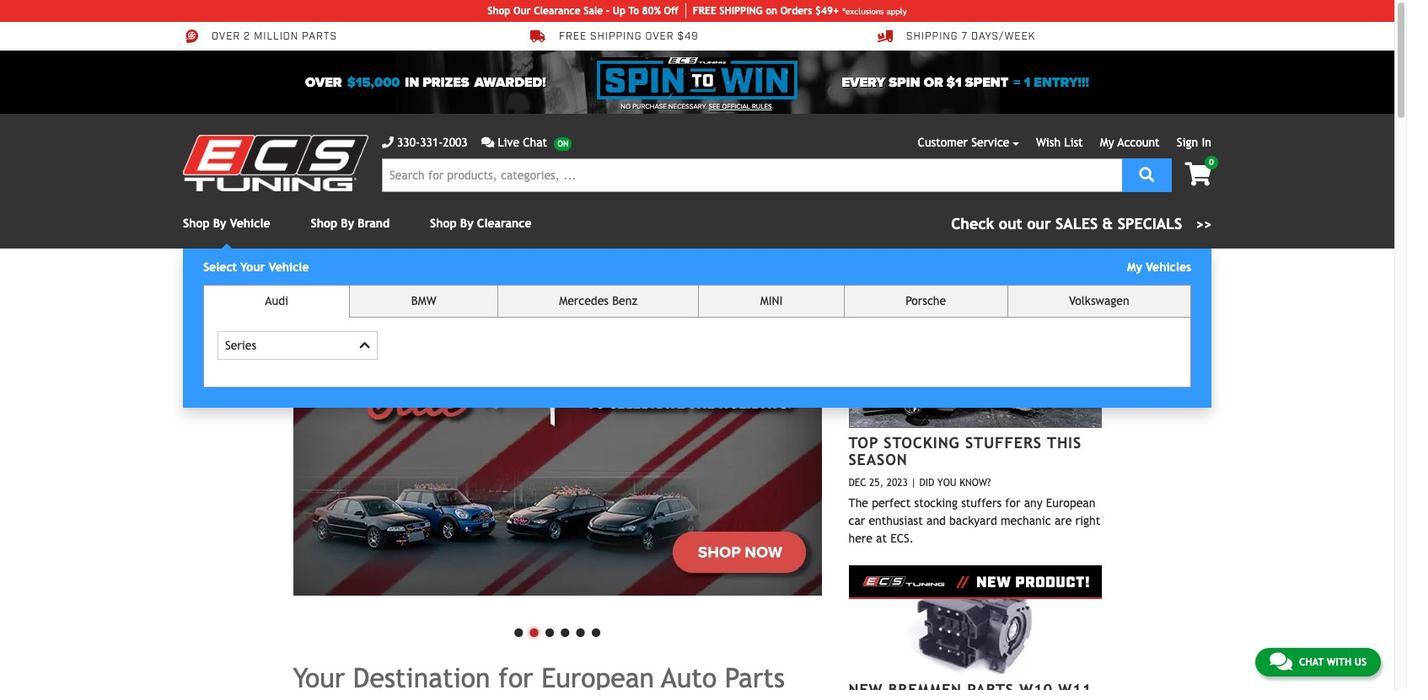 Task type: vqa. For each thing, say whether or not it's contained in the screenshot.
Lighting at the left of page
no



Task type: locate. For each thing, give the bounding box(es) containing it.
shop left 'our' at the left top
[[488, 5, 510, 17]]

5 • from the left
[[573, 614, 588, 648]]

1 by from the left
[[213, 217, 226, 230]]

necessary.
[[669, 103, 707, 110]]

0 horizontal spatial over
[[212, 31, 241, 43]]

vehicle up audi
[[269, 261, 309, 274]]

official
[[722, 103, 750, 110]]

over
[[645, 31, 674, 43]]

25,
[[869, 477, 884, 489]]

stocking
[[884, 434, 960, 452]]

live chat link
[[481, 134, 572, 152]]

bmw
[[411, 294, 436, 308]]

shop our clearance sale - up to 80% off
[[488, 5, 679, 17]]

our
[[513, 5, 531, 17]]

2003
[[443, 136, 468, 149]]

you
[[938, 477, 957, 489]]

1 horizontal spatial by
[[341, 217, 354, 230]]

0 horizontal spatial chat
[[523, 136, 547, 149]]

up
[[613, 5, 626, 17]]

vehicle for select your vehicle
[[269, 261, 309, 274]]

2 by from the left
[[341, 217, 354, 230]]

see
[[709, 103, 720, 110]]

my for my account
[[1100, 136, 1114, 149]]

by up select
[[213, 217, 226, 230]]

0 vertical spatial vehicle
[[230, 217, 270, 230]]

top
[[849, 434, 879, 452]]

know?
[[960, 477, 991, 489]]

customer service
[[918, 136, 1010, 149]]

0 horizontal spatial my
[[1100, 136, 1114, 149]]

wish
[[1036, 136, 1061, 149]]

apply
[[887, 6, 907, 16]]

1 horizontal spatial clearance
[[534, 5, 581, 17]]

ecs tuning image
[[183, 135, 368, 191]]

6 • from the left
[[588, 614, 604, 648]]

volkswagen
[[1069, 294, 1130, 308]]

shipping
[[906, 31, 958, 43]]

0 vertical spatial clearance
[[534, 5, 581, 17]]

clearance down live
[[477, 217, 532, 230]]

for
[[1005, 497, 1021, 510]]

1 vertical spatial clearance
[[477, 217, 532, 230]]

every spin or $1 spent = 1 entry!!!
[[842, 74, 1089, 91]]

sale
[[584, 5, 603, 17]]

specials
[[1118, 215, 1182, 233]]

any
[[1024, 497, 1043, 510]]

audi
[[265, 294, 288, 308]]

1 vertical spatial my
[[1127, 261, 1142, 274]]

2 • from the left
[[526, 614, 542, 648]]

list
[[1064, 136, 1083, 149]]

2 horizontal spatial by
[[460, 217, 474, 230]]

by down 2003
[[460, 217, 474, 230]]

my left account
[[1100, 136, 1114, 149]]

over
[[212, 31, 241, 43], [305, 74, 342, 91]]

sign
[[1177, 136, 1198, 149]]

my vehicles link
[[1127, 261, 1191, 274]]

clearance up free
[[534, 5, 581, 17]]

my account link
[[1100, 136, 1160, 149]]

ping
[[740, 5, 763, 17]]

orders
[[780, 5, 812, 17]]

over left 2
[[212, 31, 241, 43]]

• • • • • •
[[511, 614, 604, 648]]

shop
[[488, 5, 510, 17], [183, 217, 210, 230], [311, 217, 337, 230], [430, 217, 457, 230]]

benz
[[612, 294, 637, 308]]

shop by clearance
[[430, 217, 532, 230]]

my left vehicles
[[1127, 261, 1142, 274]]

backyard
[[949, 515, 997, 528]]

shop up select
[[183, 217, 210, 230]]

*exclusions
[[842, 6, 884, 16]]

generic - ecs up to 40% off image
[[293, 289, 822, 596]]

3 • from the left
[[542, 614, 557, 648]]

free
[[693, 5, 716, 17]]

1 vertical spatial vehicle
[[269, 261, 309, 274]]

stuffers
[[965, 434, 1042, 452]]

right
[[1076, 515, 1101, 528]]

with
[[1327, 657, 1352, 669]]

over for over 2 million parts
[[212, 31, 241, 43]]

1 vertical spatial over
[[305, 74, 342, 91]]

2
[[244, 31, 251, 43]]

my vehicles
[[1127, 261, 1191, 274]]

mercedes benz
[[559, 294, 637, 308]]

comments image
[[481, 137, 494, 148]]

7
[[962, 31, 968, 43]]

here
[[849, 532, 873, 546]]

shipping 7 days/week
[[906, 31, 1036, 43]]

ship
[[720, 5, 740, 17]]

$15,000
[[347, 74, 400, 91]]

spent
[[965, 74, 1009, 91]]

330-
[[397, 136, 420, 149]]

0 vertical spatial over
[[212, 31, 241, 43]]

view all
[[1055, 297, 1094, 306]]

live chat
[[498, 136, 547, 149]]

rules
[[752, 103, 772, 110]]

by for vehicle
[[213, 217, 226, 230]]

0 vertical spatial chat
[[523, 136, 547, 149]]

3 by from the left
[[460, 217, 474, 230]]

1 • from the left
[[511, 614, 526, 648]]

0 link
[[1172, 156, 1218, 188]]

0 horizontal spatial by
[[213, 217, 226, 230]]

free
[[559, 31, 587, 43]]

shop for shop by brand
[[311, 217, 337, 230]]

$1
[[947, 74, 962, 91]]

free ship ping on orders $49+ *exclusions apply
[[693, 5, 907, 17]]

over for over $15,000 in prizes
[[305, 74, 342, 91]]

tab list
[[203, 285, 1191, 388]]

all
[[1081, 297, 1094, 306]]

ecs
[[930, 289, 964, 311]]

shop right brand
[[430, 217, 457, 230]]

by left brand
[[341, 217, 354, 230]]

sales
[[1056, 215, 1098, 233]]

0 vertical spatial my
[[1100, 136, 1114, 149]]

over down parts
[[305, 74, 342, 91]]

1 horizontal spatial over
[[305, 74, 342, 91]]

chat left with
[[1299, 657, 1324, 669]]

vehicle up your
[[230, 217, 270, 230]]

1 vertical spatial chat
[[1299, 657, 1324, 669]]

80%
[[642, 5, 661, 17]]

0 horizontal spatial clearance
[[477, 217, 532, 230]]

sales & specials
[[1056, 215, 1182, 233]]

&
[[1102, 215, 1113, 233]]

generic - ecs holiday sale image
[[293, 289, 822, 596], [293, 289, 822, 596], [293, 289, 822, 596]]

shop left brand
[[311, 217, 337, 230]]

parts
[[302, 31, 337, 43]]

to
[[629, 5, 639, 17]]

1 horizontal spatial my
[[1127, 261, 1142, 274]]

clearance for our
[[534, 5, 581, 17]]

chat right live
[[523, 136, 547, 149]]

-
[[606, 5, 610, 17]]



Task type: describe. For each thing, give the bounding box(es) containing it.
prizes
[[423, 74, 469, 91]]

see official rules link
[[709, 102, 772, 112]]

clearance for by
[[477, 217, 532, 230]]

shopping cart image
[[1185, 163, 1212, 186]]

Search text field
[[382, 159, 1122, 192]]

entry!!!
[[1034, 74, 1089, 91]]

$49
[[677, 31, 699, 43]]

the
[[849, 497, 868, 510]]

are
[[1055, 515, 1072, 528]]

no purchase necessary. see official rules .
[[621, 103, 774, 110]]

and
[[927, 515, 946, 528]]

shop by clearance link
[[430, 217, 532, 230]]

enthusiast
[[869, 515, 923, 528]]

ecs.
[[891, 532, 914, 546]]

brand
[[358, 217, 390, 230]]

dec
[[849, 477, 866, 489]]

no
[[621, 103, 631, 110]]

stocking
[[914, 497, 958, 510]]

shop for shop our clearance sale - up to 80% off
[[488, 5, 510, 17]]

1 horizontal spatial chat
[[1299, 657, 1324, 669]]

select
[[203, 261, 237, 274]]

purchase
[[633, 103, 667, 110]]

2023
[[887, 477, 908, 489]]

shop by brand link
[[311, 217, 390, 230]]

sales & specials link
[[951, 212, 1212, 235]]

shipping 7 days/week link
[[878, 29, 1036, 44]]

news
[[971, 289, 1020, 311]]

in
[[1202, 136, 1212, 149]]

stuffers
[[961, 497, 1002, 510]]

top stocking stuffers this season image
[[849, 319, 1102, 428]]

sign in
[[1177, 136, 1212, 149]]

vehicle for shop by vehicle
[[230, 217, 270, 230]]

ecs news
[[930, 289, 1020, 311]]

1
[[1024, 74, 1031, 91]]

comments image
[[1270, 652, 1292, 672]]

330-331-2003 link
[[382, 134, 468, 152]]

view
[[1055, 297, 1078, 306]]

0
[[1209, 158, 1214, 167]]

customer service button
[[918, 134, 1019, 152]]

perfect
[[872, 497, 911, 510]]

*exclusions apply link
[[842, 5, 907, 17]]

my for my vehicles
[[1127, 261, 1142, 274]]

over 2 million parts
[[212, 31, 337, 43]]

search image
[[1139, 167, 1155, 182]]

shop by brand
[[311, 217, 390, 230]]

at
[[876, 532, 887, 546]]

.
[[772, 103, 774, 110]]

sign in link
[[1177, 136, 1212, 149]]

over $15,000 in prizes
[[305, 74, 469, 91]]

by for brand
[[341, 217, 354, 230]]

phone image
[[382, 137, 394, 148]]

shop for shop by clearance
[[430, 217, 457, 230]]

tab list containing audi
[[203, 285, 1191, 388]]

by for clearance
[[460, 217, 474, 230]]

customer
[[918, 136, 968, 149]]

ecs tuning 'spin to win' contest logo image
[[597, 57, 798, 99]]

or
[[924, 74, 943, 91]]

4 • from the left
[[557, 614, 573, 648]]

live
[[498, 136, 519, 149]]

dec 25, 2023 | did you know? the perfect stocking stuffers for any european car enthusiast and backyard mechanic are right here at ecs.
[[849, 477, 1101, 546]]

chat with us
[[1299, 657, 1367, 669]]

account
[[1118, 136, 1160, 149]]

car
[[849, 515, 865, 528]]

over 2 million parts link
[[183, 29, 337, 44]]

|
[[911, 477, 916, 489]]

service
[[972, 136, 1010, 149]]

mechanic
[[1001, 515, 1051, 528]]

330-331-2003
[[397, 136, 468, 149]]

porsche
[[906, 294, 946, 308]]

free shipping over $49
[[559, 31, 699, 43]]

spin
[[889, 74, 920, 91]]

series
[[225, 339, 256, 352]]

european
[[1046, 497, 1096, 510]]

shop by vehicle
[[183, 217, 270, 230]]

shop for shop by vehicle
[[183, 217, 210, 230]]

on
[[766, 5, 777, 17]]

this
[[1047, 434, 1082, 452]]

vehicles
[[1146, 261, 1191, 274]]

new bremmen parts w10 w11 engine ignition switch image
[[849, 566, 1102, 676]]

top stocking stuffers this season link
[[849, 434, 1082, 469]]

top stocking stuffers this season
[[849, 434, 1082, 469]]

off
[[664, 5, 679, 17]]

did
[[919, 477, 935, 489]]

select your vehicle
[[203, 261, 309, 274]]

wish list
[[1036, 136, 1083, 149]]

chat with us link
[[1255, 648, 1381, 677]]



